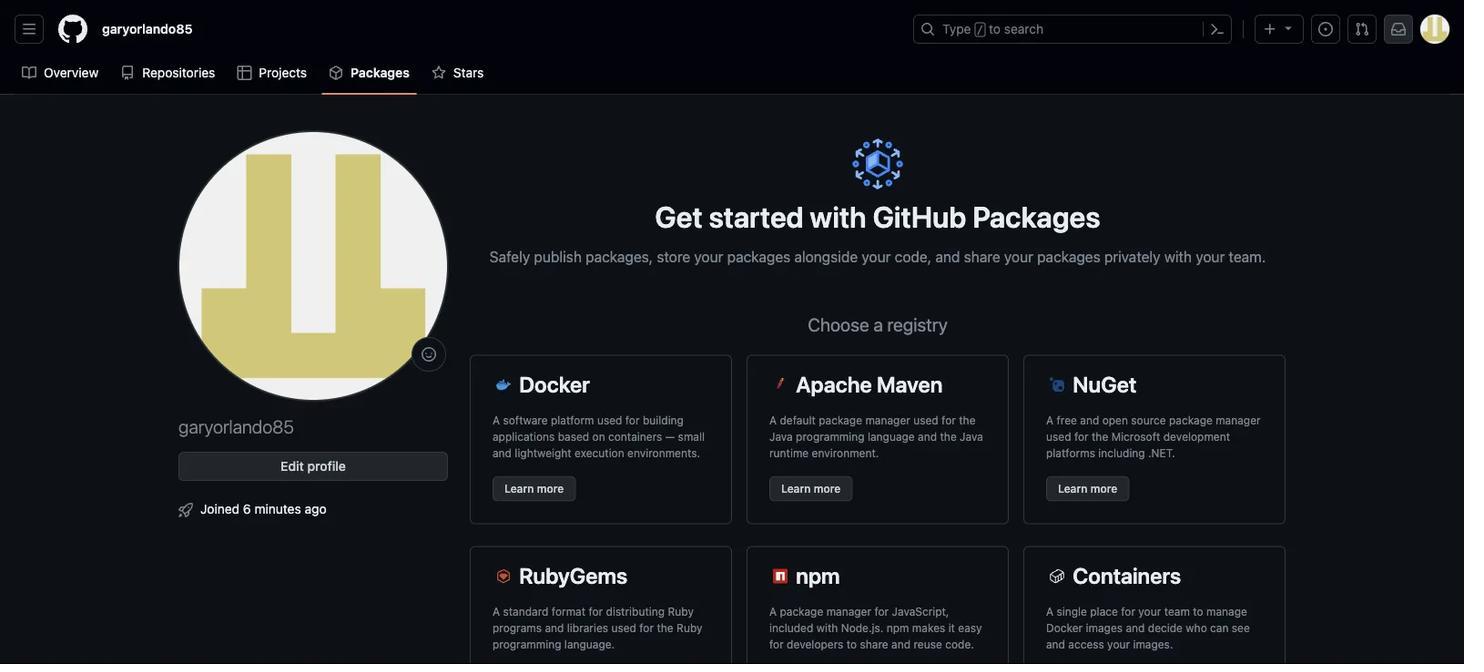 Task type: describe. For each thing, give the bounding box(es) containing it.
homepage image
[[58, 15, 87, 44]]

learn more for apache maven
[[782, 482, 841, 495]]

safely
[[490, 248, 530, 265]]

open
[[1103, 414, 1129, 427]]

node.js.
[[842, 622, 884, 635]]

stars link
[[424, 59, 491, 87]]

learn more link for docker
[[493, 476, 576, 502]]

a
[[874, 314, 884, 335]]

a for nuget
[[1047, 414, 1054, 427]]

containers
[[609, 430, 663, 443]]

a package manager for javascript, included with node.js. npm makes it easy for developers to share and reuse code.
[[770, 605, 983, 651]]

a software platform used for building applications based on containers — small and lightweight execution environments.
[[493, 414, 705, 460]]

docker inside a single place for your team to manage docker images and decide who can see and access your images.
[[1047, 622, 1083, 635]]

language.
[[565, 638, 615, 651]]

garyorlando85 link
[[95, 15, 200, 44]]

git pull request image
[[1356, 22, 1370, 36]]

notifications image
[[1392, 22, 1407, 36]]

joined 6 minutes ago
[[200, 501, 327, 516]]

images
[[1086, 622, 1123, 635]]

repositories
[[142, 65, 215, 80]]

manager inside a package manager for javascript, included with node.js. npm makes it easy for developers to share and reuse code.
[[827, 605, 872, 618]]

alongside
[[795, 248, 858, 265]]

edit profile button
[[179, 452, 448, 481]]

plus image
[[1264, 22, 1278, 36]]

included
[[770, 622, 814, 635]]

small
[[678, 430, 705, 443]]

a default package manager used for the java programming language and the java runtime environment.
[[770, 414, 984, 460]]

repositories link
[[113, 59, 223, 87]]

table image
[[237, 66, 252, 80]]

command palette image
[[1211, 22, 1225, 36]]

overview link
[[15, 59, 106, 87]]

code.
[[946, 638, 975, 651]]

a free and open source package manager used for the microsoft development platforms including .net.
[[1047, 414, 1261, 460]]

and right the code, in the right of the page
[[936, 248, 961, 265]]

see
[[1232, 622, 1251, 635]]

packages link
[[322, 59, 417, 87]]

store
[[657, 248, 691, 265]]

and left the access
[[1047, 638, 1066, 651]]

software
[[503, 414, 548, 427]]

book image
[[22, 66, 36, 80]]

more for nuget
[[1091, 482, 1118, 495]]

building
[[643, 414, 684, 427]]

for inside a single place for your team to manage docker images and decide who can see and access your images.
[[1122, 605, 1136, 618]]

and inside a software platform used for building applications based on containers — small and lightweight execution environments.
[[493, 447, 512, 460]]

choose a registry
[[808, 314, 948, 335]]

/
[[977, 24, 984, 36]]

to inside a single place for your team to manage docker images and decide who can see and access your images.
[[1194, 605, 1204, 618]]

used inside a free and open source package manager used for the microsoft development platforms including .net.
[[1047, 430, 1072, 443]]

0 vertical spatial ruby
[[668, 605, 694, 618]]

projects
[[259, 65, 307, 80]]

github
[[873, 199, 967, 234]]

package image
[[329, 66, 344, 80]]

0 vertical spatial share
[[964, 248, 1001, 265]]

apache
[[796, 371, 873, 397]]

star image
[[432, 66, 446, 80]]

1 vertical spatial ruby
[[677, 622, 703, 635]]

0 horizontal spatial npm
[[796, 563, 841, 588]]

safely publish packages, store your packages alongside your code, and share your packages privately with your team.
[[490, 248, 1267, 265]]

2 java from the left
[[960, 430, 984, 443]]

libraries
[[567, 622, 609, 635]]

rocket image
[[179, 503, 193, 517]]

javascript,
[[892, 605, 950, 618]]

type
[[943, 21, 972, 36]]

profile
[[307, 459, 346, 474]]

0 vertical spatial with
[[810, 199, 867, 234]]

registry
[[888, 314, 948, 335]]

place
[[1091, 605, 1119, 618]]

and inside a standard format for distributing ruby programs and libraries used for the ruby programming language.
[[545, 622, 564, 635]]

rubygems
[[519, 563, 628, 588]]

for inside the a default package manager used for the java programming language and the java runtime environment.
[[942, 414, 956, 427]]

choose
[[808, 314, 870, 335]]

language
[[868, 430, 915, 443]]

learn more for docker
[[505, 482, 564, 495]]

1 packages from the left
[[728, 248, 791, 265]]

and inside the a default package manager used for the java programming language and the java runtime environment.
[[918, 430, 938, 443]]

platform
[[551, 414, 595, 427]]

environment.
[[812, 447, 880, 460]]

triangle down image
[[1282, 20, 1296, 35]]

repo image
[[120, 66, 135, 80]]

a for rubygems
[[493, 605, 500, 618]]

edit profile
[[281, 459, 346, 474]]

nuget
[[1073, 371, 1137, 397]]

decide
[[1149, 622, 1183, 635]]

overview
[[44, 65, 99, 80]]

reuse
[[914, 638, 943, 651]]

package inside a free and open source package manager used for the microsoft development platforms including .net.
[[1170, 414, 1213, 427]]

npm inside a package manager for javascript, included with node.js. npm makes it easy for developers to share and reuse code.
[[887, 622, 910, 635]]

and inside a free and open source package manager used for the microsoft development platforms including .net.
[[1081, 414, 1100, 427]]

1 vertical spatial garyorlando85
[[179, 415, 294, 437]]

format
[[552, 605, 586, 618]]

team.
[[1229, 248, 1267, 265]]

makes
[[913, 622, 946, 635]]

to inside a package manager for javascript, included with node.js. npm makes it easy for developers to share and reuse code.
[[847, 638, 857, 651]]

for inside a software platform used for building applications based on containers — small and lightweight execution environments.
[[626, 414, 640, 427]]

and inside a package manager for javascript, included with node.js. npm makes it easy for developers to share and reuse code.
[[892, 638, 911, 651]]

learn more for nuget
[[1059, 482, 1118, 495]]

publish
[[534, 248, 582, 265]]

a for containers
[[1047, 605, 1054, 618]]

a for npm
[[770, 605, 777, 618]]

images.
[[1134, 638, 1174, 651]]

2 packages from the left
[[1038, 248, 1101, 265]]

used inside the a default package manager used for the java programming language and the java runtime environment.
[[914, 414, 939, 427]]

can
[[1211, 622, 1229, 635]]

apache maven
[[796, 371, 943, 397]]

single
[[1057, 605, 1088, 618]]



Task type: locate. For each thing, give the bounding box(es) containing it.
and left "reuse"
[[892, 638, 911, 651]]

to down node.js.
[[847, 638, 857, 651]]

1 learn from the left
[[505, 482, 534, 495]]

1 horizontal spatial npm
[[887, 622, 910, 635]]

packages left privately
[[1038, 248, 1101, 265]]

for down included
[[770, 638, 784, 651]]

a inside a standard format for distributing ruby programs and libraries used for the ruby programming language.
[[493, 605, 500, 618]]

the
[[960, 414, 976, 427], [941, 430, 957, 443], [1092, 430, 1109, 443], [657, 622, 674, 635]]

1 learn more link from the left
[[493, 476, 576, 502]]

a left default
[[770, 414, 777, 427]]

1 horizontal spatial packages
[[973, 199, 1101, 234]]

garyorlando85 up repo 'icon'
[[102, 21, 193, 36]]

and
[[936, 248, 961, 265], [1081, 414, 1100, 427], [918, 430, 938, 443], [493, 447, 512, 460], [545, 622, 564, 635], [1126, 622, 1146, 635], [892, 638, 911, 651], [1047, 638, 1066, 651]]

learn more link for apache maven
[[770, 476, 853, 502]]

java up the runtime
[[770, 430, 793, 443]]

to up who
[[1194, 605, 1204, 618]]

a left single
[[1047, 605, 1054, 618]]

a left free
[[1047, 414, 1054, 427]]

more down lightweight
[[537, 482, 564, 495]]

0 horizontal spatial java
[[770, 430, 793, 443]]

it
[[949, 622, 956, 635]]

for up containers
[[626, 414, 640, 427]]

learn down lightweight
[[505, 482, 534, 495]]

a standard format for distributing ruby programs and libraries used for the ruby programming language.
[[493, 605, 703, 651]]

for right the place
[[1122, 605, 1136, 618]]

2 horizontal spatial learn more
[[1059, 482, 1118, 495]]

the inside a standard format for distributing ruby programs and libraries used for the ruby programming language.
[[657, 622, 674, 635]]

the inside a free and open source package manager used for the microsoft development platforms including .net.
[[1092, 430, 1109, 443]]

more for docker
[[537, 482, 564, 495]]

manager inside the a default package manager used for the java programming language and the java runtime environment.
[[866, 414, 911, 427]]

2 horizontal spatial more
[[1091, 482, 1118, 495]]

for up node.js.
[[875, 605, 889, 618]]

1 vertical spatial share
[[860, 638, 889, 651]]

2 horizontal spatial learn
[[1059, 482, 1088, 495]]

change your avatar image
[[179, 131, 448, 401]]

docker down single
[[1047, 622, 1083, 635]]

package inside a package manager for javascript, included with node.js. npm makes it easy for developers to share and reuse code.
[[780, 605, 824, 618]]

a for apache maven
[[770, 414, 777, 427]]

learn for apache maven
[[782, 482, 811, 495]]

1 horizontal spatial learn more link
[[770, 476, 853, 502]]

type / to search
[[943, 21, 1044, 36]]

used down "distributing" on the bottom left of page
[[612, 622, 637, 635]]

applications
[[493, 430, 555, 443]]

1 more from the left
[[537, 482, 564, 495]]

get
[[655, 199, 703, 234]]

used up on
[[598, 414, 623, 427]]

learn for docker
[[505, 482, 534, 495]]

packages
[[728, 248, 791, 265], [1038, 248, 1101, 265]]

and right free
[[1081, 414, 1100, 427]]

2 vertical spatial to
[[847, 638, 857, 651]]

1 vertical spatial programming
[[493, 638, 562, 651]]

more down including
[[1091, 482, 1118, 495]]

1 horizontal spatial learn more
[[782, 482, 841, 495]]

developers
[[787, 638, 844, 651]]

0 horizontal spatial learn
[[505, 482, 534, 495]]

manager
[[866, 414, 911, 427], [1216, 414, 1261, 427], [827, 605, 872, 618]]

1 horizontal spatial programming
[[796, 430, 865, 443]]

on
[[593, 430, 606, 443]]

and down applications
[[493, 447, 512, 460]]

a up programs
[[493, 605, 500, 618]]

privately
[[1105, 248, 1161, 265]]

a left software in the left bottom of the page
[[493, 414, 500, 427]]

packages down the started
[[728, 248, 791, 265]]

manage
[[1207, 605, 1248, 618]]

0 vertical spatial packages
[[351, 65, 410, 80]]

1 java from the left
[[770, 430, 793, 443]]

for down "distributing" on the bottom left of page
[[640, 622, 654, 635]]

0 vertical spatial docker
[[519, 371, 590, 397]]

3 learn more link from the left
[[1047, 476, 1130, 502]]

including
[[1099, 447, 1146, 460]]

3 learn from the left
[[1059, 482, 1088, 495]]

a inside the a default package manager used for the java programming language and the java runtime environment.
[[770, 414, 777, 427]]

docker up platform
[[519, 371, 590, 397]]

a inside a software platform used for building applications based on containers — small and lightweight execution environments.
[[493, 414, 500, 427]]

to right /
[[990, 21, 1001, 36]]

manager up development
[[1216, 414, 1261, 427]]

0 horizontal spatial packages
[[728, 248, 791, 265]]

for
[[626, 414, 640, 427], [942, 414, 956, 427], [1075, 430, 1089, 443], [589, 605, 603, 618], [875, 605, 889, 618], [1122, 605, 1136, 618], [640, 622, 654, 635], [770, 638, 784, 651]]

share right the code, in the right of the page
[[964, 248, 1001, 265]]

with
[[810, 199, 867, 234], [1165, 248, 1193, 265], [817, 622, 839, 635]]

development
[[1164, 430, 1231, 443]]

.net.
[[1149, 447, 1176, 460]]

learn for nuget
[[1059, 482, 1088, 495]]

0 horizontal spatial programming
[[493, 638, 562, 651]]

1 horizontal spatial learn
[[782, 482, 811, 495]]

learn down the runtime
[[782, 482, 811, 495]]

used inside a standard format for distributing ruby programs and libraries used for the ruby programming language.
[[612, 622, 637, 635]]

source
[[1132, 414, 1167, 427]]

used up language
[[914, 414, 939, 427]]

search
[[1005, 21, 1044, 36]]

default
[[780, 414, 816, 427]]

0 vertical spatial garyorlando85
[[102, 21, 193, 36]]

java right language
[[960, 430, 984, 443]]

2 learn from the left
[[782, 482, 811, 495]]

java
[[770, 430, 793, 443], [960, 430, 984, 443]]

1 vertical spatial packages
[[973, 199, 1101, 234]]

3 learn more from the left
[[1059, 482, 1118, 495]]

a inside a single place for your team to manage docker images and decide who can see and access your images.
[[1047, 605, 1054, 618]]

programming
[[796, 430, 865, 443], [493, 638, 562, 651]]

1 vertical spatial npm
[[887, 622, 910, 635]]

1 horizontal spatial java
[[960, 430, 984, 443]]

manager up language
[[866, 414, 911, 427]]

used down free
[[1047, 430, 1072, 443]]

2 horizontal spatial to
[[1194, 605, 1204, 618]]

who
[[1186, 622, 1208, 635]]

3 more from the left
[[1091, 482, 1118, 495]]

execution
[[575, 447, 625, 460]]

minutes
[[255, 501, 301, 516]]

a up included
[[770, 605, 777, 618]]

2 learn more from the left
[[782, 482, 841, 495]]

programming down programs
[[493, 638, 562, 651]]

1 vertical spatial with
[[1165, 248, 1193, 265]]

0 horizontal spatial packages
[[351, 65, 410, 80]]

started
[[709, 199, 804, 234]]

learn more down 'platforms'
[[1059, 482, 1118, 495]]

for inside a free and open source package manager used for the microsoft development platforms including .net.
[[1075, 430, 1089, 443]]

more for apache maven
[[814, 482, 841, 495]]

1 horizontal spatial to
[[990, 21, 1001, 36]]

programming up environment.
[[796, 430, 865, 443]]

docker
[[519, 371, 590, 397], [1047, 622, 1083, 635]]

stars
[[453, 65, 484, 80]]

platforms
[[1047, 447, 1096, 460]]

package up included
[[780, 605, 824, 618]]

0 horizontal spatial learn more
[[505, 482, 564, 495]]

manager up node.js.
[[827, 605, 872, 618]]

1 horizontal spatial share
[[964, 248, 1001, 265]]

and up images.
[[1126, 622, 1146, 635]]

package up environment.
[[819, 414, 863, 427]]

2 more from the left
[[814, 482, 841, 495]]

get started with github packages
[[655, 199, 1101, 234]]

programming inside a standard format for distributing ruby programs and libraries used for the ruby programming language.
[[493, 638, 562, 651]]

learn more link down the runtime
[[770, 476, 853, 502]]

1 horizontal spatial docker
[[1047, 622, 1083, 635]]

garyorlando85 up edit
[[179, 415, 294, 437]]

1 vertical spatial to
[[1194, 605, 1204, 618]]

a for docker
[[493, 414, 500, 427]]

for up the libraries
[[589, 605, 603, 618]]

used inside a software platform used for building applications based on containers — small and lightweight execution environments.
[[598, 414, 623, 427]]

microsoft
[[1112, 430, 1161, 443]]

learn more link for nuget
[[1047, 476, 1130, 502]]

a inside a free and open source package manager used for the microsoft development platforms including .net.
[[1047, 414, 1054, 427]]

manager inside a free and open source package manager used for the microsoft development platforms including .net.
[[1216, 414, 1261, 427]]

code,
[[895, 248, 932, 265]]

1 learn more from the left
[[505, 482, 564, 495]]

and down format
[[545, 622, 564, 635]]

—
[[666, 430, 675, 443]]

access
[[1069, 638, 1105, 651]]

free
[[1057, 414, 1078, 427]]

share
[[964, 248, 1001, 265], [860, 638, 889, 651]]

packages inside packages link
[[351, 65, 410, 80]]

more
[[537, 482, 564, 495], [814, 482, 841, 495], [1091, 482, 1118, 495]]

used
[[598, 414, 623, 427], [914, 414, 939, 427], [1047, 430, 1072, 443], [612, 622, 637, 635]]

a single place for your team to manage docker images and decide who can see and access your images.
[[1047, 605, 1251, 651]]

share down node.js.
[[860, 638, 889, 651]]

0 horizontal spatial share
[[860, 638, 889, 651]]

packages
[[351, 65, 410, 80], [973, 199, 1101, 234]]

0 vertical spatial to
[[990, 21, 1001, 36]]

2 learn more link from the left
[[770, 476, 853, 502]]

0 horizontal spatial learn more link
[[493, 476, 576, 502]]

0 horizontal spatial docker
[[519, 371, 590, 397]]

1 horizontal spatial more
[[814, 482, 841, 495]]

0 vertical spatial programming
[[796, 430, 865, 443]]

for down maven
[[942, 414, 956, 427]]

containers
[[1073, 563, 1182, 588]]

2 vertical spatial with
[[817, 622, 839, 635]]

runtime
[[770, 447, 809, 460]]

a inside a package manager for javascript, included with node.js. npm makes it easy for developers to share and reuse code.
[[770, 605, 777, 618]]

programs
[[493, 622, 542, 635]]

for up 'platforms'
[[1075, 430, 1089, 443]]

packages,
[[586, 248, 653, 265]]

npm up included
[[796, 563, 841, 588]]

ago
[[305, 501, 327, 516]]

share inside a package manager for javascript, included with node.js. npm makes it easy for developers to share and reuse code.
[[860, 638, 889, 651]]

team
[[1165, 605, 1191, 618]]

6
[[243, 501, 251, 516]]

edit
[[281, 459, 304, 474]]

learn more down the runtime
[[782, 482, 841, 495]]

smiley image
[[422, 347, 436, 362]]

joined
[[200, 501, 240, 516]]

0 horizontal spatial to
[[847, 638, 857, 651]]

learn more link down 'platforms'
[[1047, 476, 1130, 502]]

your
[[695, 248, 724, 265], [862, 248, 891, 265], [1005, 248, 1034, 265], [1197, 248, 1226, 265], [1139, 605, 1162, 618], [1108, 638, 1131, 651]]

0 vertical spatial npm
[[796, 563, 841, 588]]

package up development
[[1170, 414, 1213, 427]]

learn more down lightweight
[[505, 482, 564, 495]]

standard
[[503, 605, 549, 618]]

a
[[493, 414, 500, 427], [770, 414, 777, 427], [1047, 414, 1054, 427], [493, 605, 500, 618], [770, 605, 777, 618], [1047, 605, 1054, 618]]

issue opened image
[[1319, 22, 1334, 36]]

github package registry icon image
[[853, 138, 904, 190]]

with up alongside
[[810, 199, 867, 234]]

learn more link
[[493, 476, 576, 502], [770, 476, 853, 502], [1047, 476, 1130, 502]]

with inside a package manager for javascript, included with node.js. npm makes it easy for developers to share and reuse code.
[[817, 622, 839, 635]]

distributing
[[606, 605, 665, 618]]

more down environment.
[[814, 482, 841, 495]]

package
[[819, 414, 863, 427], [1170, 414, 1213, 427], [780, 605, 824, 618]]

to
[[990, 21, 1001, 36], [1194, 605, 1204, 618], [847, 638, 857, 651]]

based
[[558, 430, 590, 443]]

0 horizontal spatial more
[[537, 482, 564, 495]]

with right privately
[[1165, 248, 1193, 265]]

with up developers
[[817, 622, 839, 635]]

1 horizontal spatial packages
[[1038, 248, 1101, 265]]

easy
[[959, 622, 983, 635]]

environments.
[[628, 447, 701, 460]]

and right language
[[918, 430, 938, 443]]

learn down 'platforms'
[[1059, 482, 1088, 495]]

programming inside the a default package manager used for the java programming language and the java runtime environment.
[[796, 430, 865, 443]]

package inside the a default package manager used for the java programming language and the java runtime environment.
[[819, 414, 863, 427]]

2 horizontal spatial learn more link
[[1047, 476, 1130, 502]]

learn
[[505, 482, 534, 495], [782, 482, 811, 495], [1059, 482, 1088, 495]]

garyorlando85
[[102, 21, 193, 36], [179, 415, 294, 437]]

learn more link down lightweight
[[493, 476, 576, 502]]

projects link
[[230, 59, 314, 87]]

1 vertical spatial docker
[[1047, 622, 1083, 635]]

maven
[[877, 371, 943, 397]]

npm down javascript,
[[887, 622, 910, 635]]



Task type: vqa. For each thing, say whether or not it's contained in the screenshot.
3rd more from the left
yes



